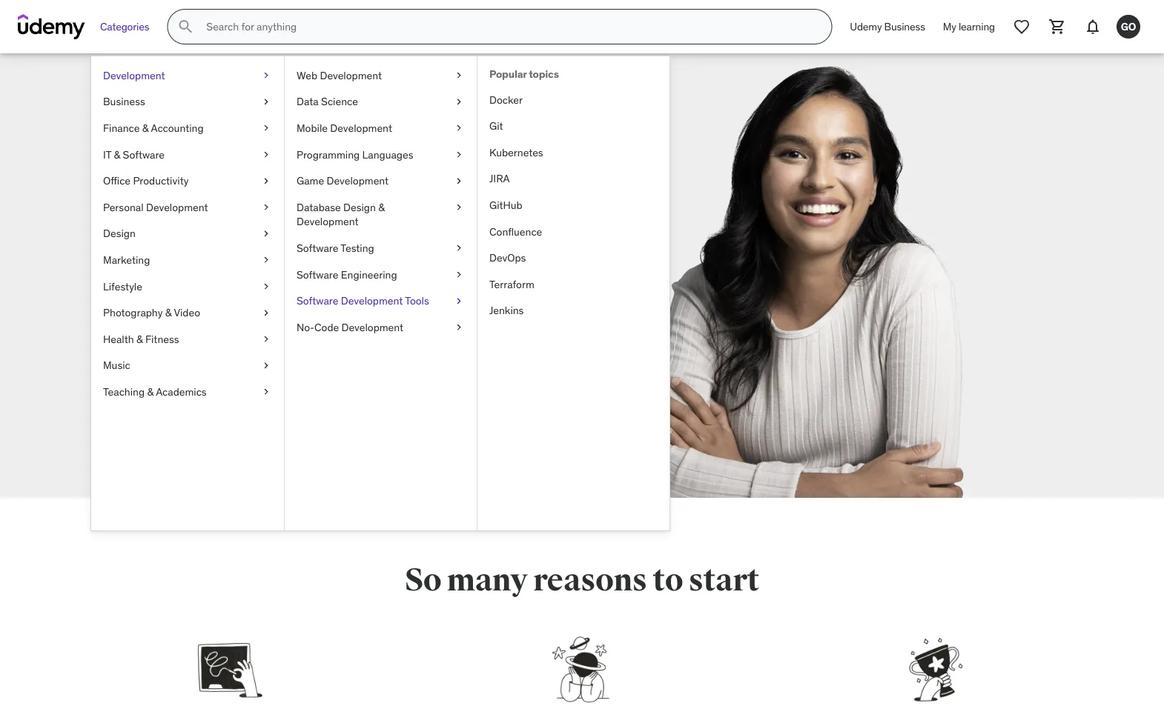 Task type: vqa. For each thing, say whether or not it's contained in the screenshot.
2nd 1M+ from the right
no



Task type: describe. For each thing, give the bounding box(es) containing it.
finance
[[103, 121, 140, 135]]

office
[[103, 174, 131, 188]]

development down office productivity link
[[146, 201, 208, 214]]

my learning link
[[934, 9, 1004, 45]]

topics
[[529, 67, 559, 81]]

confluence
[[490, 225, 542, 238]]

development down categories dropdown button
[[103, 69, 165, 82]]

no-code development
[[297, 321, 404, 334]]

jira link
[[478, 166, 670, 192]]

start
[[689, 561, 760, 600]]

game development link
[[285, 168, 477, 194]]

us
[[218, 227, 258, 273]]

development down engineering
[[341, 294, 403, 308]]

to
[[653, 561, 683, 600]]

finance & accounting
[[103, 121, 204, 135]]

software engineering
[[297, 268, 397, 281]]

terraform link
[[478, 271, 670, 298]]

instructor
[[207, 277, 268, 295]]

xsmall image for development
[[260, 68, 272, 83]]

teaching
[[103, 385, 145, 399]]

& for academics
[[147, 385, 154, 399]]

come teach with us become an instructor and change lives — including your own
[[133, 186, 345, 315]]

it & software
[[103, 148, 165, 161]]

development link
[[91, 62, 284, 89]]

xsmall image for it & software
[[260, 147, 272, 162]]

music link
[[91, 353, 284, 379]]

shopping cart with 0 items image
[[1049, 18, 1067, 36]]

business inside "link"
[[885, 20, 925, 33]]

software inside 'link'
[[123, 148, 165, 161]]

xsmall image for programming languages
[[453, 147, 465, 162]]

software development tools element
[[477, 56, 670, 531]]

started
[[242, 338, 283, 353]]

& for video
[[165, 306, 172, 320]]

& for fitness
[[136, 333, 143, 346]]

lives
[[133, 297, 161, 315]]

kubernetes
[[490, 146, 543, 159]]

development inside database design & development
[[297, 215, 359, 228]]

game
[[297, 174, 324, 188]]

xsmall image for personal development
[[260, 200, 272, 215]]

software for software testing
[[297, 242, 339, 255]]

marketing
[[103, 253, 150, 267]]

xsmall image for health & fitness
[[260, 332, 272, 347]]

kubernetes link
[[478, 139, 670, 166]]

git
[[490, 119, 503, 133]]

academics
[[156, 385, 207, 399]]

health & fitness link
[[91, 326, 284, 353]]

your
[[241, 297, 268, 315]]

office productivity
[[103, 174, 189, 188]]

design inside database design & development
[[343, 201, 376, 214]]

tools
[[405, 294, 429, 308]]

xsmall image for business
[[260, 95, 272, 109]]

software engineering link
[[285, 262, 477, 288]]

programming languages link
[[285, 141, 477, 168]]

xsmall image for software testing
[[453, 241, 465, 256]]

engineering
[[341, 268, 397, 281]]

lifestyle
[[103, 280, 142, 293]]

web
[[297, 69, 318, 82]]

business link
[[91, 89, 284, 115]]

github
[[490, 199, 523, 212]]

jira
[[490, 172, 510, 185]]

programming
[[297, 148, 360, 161]]

& for software
[[114, 148, 120, 161]]

teaching & academics
[[103, 385, 207, 399]]

docker link
[[478, 87, 670, 113]]

udemy
[[850, 20, 882, 33]]

health
[[103, 333, 134, 346]]

own
[[271, 297, 297, 315]]

personal
[[103, 201, 144, 214]]

database design & development link
[[285, 194, 477, 235]]

mobile
[[297, 121, 328, 135]]

get started link
[[133, 328, 370, 363]]

my learning
[[943, 20, 995, 33]]

teaching & academics link
[[91, 379, 284, 405]]

submit search image
[[177, 18, 195, 36]]

personal development link
[[91, 194, 284, 221]]

& inside database design & development
[[378, 201, 385, 214]]

xsmall image for teaching & academics
[[260, 385, 272, 400]]

so
[[405, 561, 442, 600]]

photography & video link
[[91, 300, 284, 326]]



Task type: locate. For each thing, give the bounding box(es) containing it.
devops link
[[478, 245, 670, 271]]

an
[[188, 277, 204, 295]]

software development tools
[[297, 294, 429, 308]]

photography
[[103, 306, 163, 320]]

programming languages
[[297, 148, 413, 161]]

xsmall image left devops
[[453, 241, 465, 256]]

xsmall image inside mobile development link
[[453, 121, 465, 136]]

web development link
[[285, 62, 477, 89]]

categories
[[100, 20, 149, 33]]

software down software testing at the left of the page
[[297, 268, 339, 281]]

xsmall image inside teaching & academics link
[[260, 385, 272, 400]]

xsmall image for web development
[[453, 68, 465, 83]]

0 horizontal spatial business
[[103, 95, 145, 108]]

xsmall image inside music link
[[260, 359, 272, 373]]

xsmall image inside software engineering link
[[453, 268, 465, 282]]

xsmall image for office productivity
[[260, 174, 272, 188]]

xsmall image for photography & video
[[260, 306, 272, 320]]

no-code development link
[[285, 314, 477, 341]]

xsmall image for finance & accounting
[[260, 121, 272, 136]]

code
[[314, 321, 339, 334]]

office productivity link
[[91, 168, 284, 194]]

web development
[[297, 69, 382, 82]]

development down database
[[297, 215, 359, 228]]

0 horizontal spatial design
[[103, 227, 136, 240]]

popular topics
[[490, 67, 559, 81]]

become
[[133, 277, 185, 295]]

marketing link
[[91, 247, 284, 273]]

and
[[271, 277, 295, 295]]

xsmall image inside it & software 'link'
[[260, 147, 272, 162]]

xsmall image
[[260, 68, 272, 83], [260, 95, 272, 109], [453, 121, 465, 136], [260, 147, 272, 162], [260, 174, 272, 188], [453, 241, 465, 256], [453, 268, 465, 282], [260, 279, 272, 294], [453, 294, 465, 308], [260, 385, 272, 400]]

& right finance
[[142, 121, 149, 135]]

1 horizontal spatial design
[[343, 201, 376, 214]]

many
[[447, 561, 528, 600]]

xsmall image left data
[[260, 95, 272, 109]]

finance & accounting link
[[91, 115, 284, 141]]

& for accounting
[[142, 121, 149, 135]]

xsmall image right tools
[[453, 294, 465, 308]]

video
[[174, 306, 200, 320]]

xsmall image up your
[[260, 279, 272, 294]]

xsmall image inside personal development link
[[260, 200, 272, 215]]

no-
[[297, 321, 314, 334]]

xsmall image inside software testing link
[[453, 241, 465, 256]]

xsmall image left git
[[453, 121, 465, 136]]

1 vertical spatial design
[[103, 227, 136, 240]]

xsmall image inside no-code development link
[[453, 320, 465, 335]]

xsmall image left terraform on the left top of the page
[[453, 268, 465, 282]]

xsmall image for music
[[260, 359, 272, 373]]

science
[[321, 95, 358, 108]]

software up code
[[297, 294, 339, 308]]

xsmall image inside finance & accounting link
[[260, 121, 272, 136]]

design down game development
[[343, 201, 376, 214]]

xsmall image inside web development "link"
[[453, 68, 465, 83]]

xsmall image inside business link
[[260, 95, 272, 109]]

udemy business
[[850, 20, 925, 33]]

learning
[[959, 20, 995, 33]]

xsmall image inside health & fitness link
[[260, 332, 272, 347]]

xsmall image inside "photography & video" link
[[260, 306, 272, 320]]

business
[[885, 20, 925, 33], [103, 95, 145, 108]]

&
[[142, 121, 149, 135], [114, 148, 120, 161], [378, 201, 385, 214], [165, 306, 172, 320], [136, 333, 143, 346], [147, 385, 154, 399]]

1 vertical spatial business
[[103, 95, 145, 108]]

testing
[[341, 242, 374, 255]]

xsmall image inside lifestyle link
[[260, 279, 272, 294]]

& right it
[[114, 148, 120, 161]]

& right teaching
[[147, 385, 154, 399]]

& inside 'link'
[[114, 148, 120, 161]]

xsmall image for marketing
[[260, 253, 272, 268]]

xsmall image inside database design & development link
[[453, 200, 465, 215]]

software up change at the left
[[297, 242, 339, 255]]

xsmall image for data science
[[453, 95, 465, 109]]

so many reasons to start
[[405, 561, 760, 600]]

reasons
[[533, 561, 647, 600]]

xsmall image up the teach
[[260, 147, 272, 162]]

development inside "link"
[[320, 69, 382, 82]]

xsmall image for software engineering
[[453, 268, 465, 282]]

wishlist image
[[1013, 18, 1031, 36]]

xsmall image inside development link
[[260, 68, 272, 83]]

terraform
[[490, 278, 535, 291]]

design
[[343, 201, 376, 214], [103, 227, 136, 240]]

personal development
[[103, 201, 208, 214]]

including
[[180, 297, 237, 315]]

xsmall image for software development tools
[[453, 294, 465, 308]]

xsmall image for lifestyle
[[260, 279, 272, 294]]

business right udemy
[[885, 20, 925, 33]]

software for software development tools
[[297, 294, 339, 308]]

0 vertical spatial design
[[343, 201, 376, 214]]

xsmall image for database design & development
[[453, 200, 465, 215]]

software up office productivity
[[123, 148, 165, 161]]

xsmall image inside marketing 'link'
[[260, 253, 272, 268]]

database design & development
[[297, 201, 385, 228]]

1 horizontal spatial business
[[885, 20, 925, 33]]

notifications image
[[1084, 18, 1102, 36]]

data
[[297, 95, 319, 108]]

xsmall image left the game
[[260, 174, 272, 188]]

my
[[943, 20, 957, 33]]

xsmall image left web
[[260, 68, 272, 83]]

software testing
[[297, 242, 374, 255]]

development down the "programming languages"
[[327, 174, 389, 188]]

mobile development link
[[285, 115, 477, 141]]

come
[[133, 186, 235, 232]]

go link
[[1111, 9, 1147, 45]]

xsmall image
[[453, 68, 465, 83], [453, 95, 465, 109], [260, 121, 272, 136], [453, 147, 465, 162], [453, 174, 465, 188], [260, 200, 272, 215], [453, 200, 465, 215], [260, 227, 272, 241], [260, 253, 272, 268], [260, 306, 272, 320], [453, 320, 465, 335], [260, 332, 272, 347], [260, 359, 272, 373]]

& left "video"
[[165, 306, 172, 320]]

go
[[1121, 20, 1136, 33]]

get started
[[220, 338, 283, 353]]

mobile development
[[297, 121, 392, 135]]

database
[[297, 201, 341, 214]]

xsmall image inside data science link
[[453, 95, 465, 109]]

git link
[[478, 113, 670, 139]]

xsmall image for no-code development
[[453, 320, 465, 335]]

software development tools link
[[285, 288, 477, 314]]

0 vertical spatial business
[[885, 20, 925, 33]]

productivity
[[133, 174, 189, 188]]

xsmall image for design
[[260, 227, 272, 241]]

popular
[[490, 67, 527, 81]]

xsmall image for mobile development
[[453, 121, 465, 136]]

xsmall image inside office productivity link
[[260, 174, 272, 188]]

xsmall image for game development
[[453, 174, 465, 188]]

software for software engineering
[[297, 268, 339, 281]]

& down game development link
[[378, 201, 385, 214]]

with
[[133, 227, 211, 273]]

design link
[[91, 221, 284, 247]]

software testing link
[[285, 235, 477, 262]]

& right health
[[136, 333, 143, 346]]

lifestyle link
[[91, 273, 284, 300]]

change
[[298, 277, 345, 295]]

health & fitness
[[103, 333, 179, 346]]

udemy image
[[18, 14, 85, 39]]

music
[[103, 359, 130, 372]]

development down "software development tools" link
[[342, 321, 404, 334]]

categories button
[[91, 9, 158, 45]]

confluence link
[[478, 219, 670, 245]]

docker
[[490, 93, 523, 106]]

xsmall image inside programming languages link
[[453, 147, 465, 162]]

udemy business link
[[841, 9, 934, 45]]

photography & video
[[103, 306, 200, 320]]

business up finance
[[103, 95, 145, 108]]

xsmall image down "started"
[[260, 385, 272, 400]]

development up the "programming languages"
[[330, 121, 392, 135]]

Search for anything text field
[[203, 14, 814, 39]]

development up science
[[320, 69, 382, 82]]

—
[[164, 297, 176, 315]]

design down 'personal'
[[103, 227, 136, 240]]

languages
[[362, 148, 413, 161]]

xsmall image inside design link
[[260, 227, 272, 241]]

xsmall image inside "software development tools" link
[[453, 294, 465, 308]]

devops
[[490, 251, 526, 265]]

jenkins
[[490, 304, 524, 317]]

xsmall image inside game development link
[[453, 174, 465, 188]]

github link
[[478, 192, 670, 219]]

it & software link
[[91, 141, 284, 168]]



